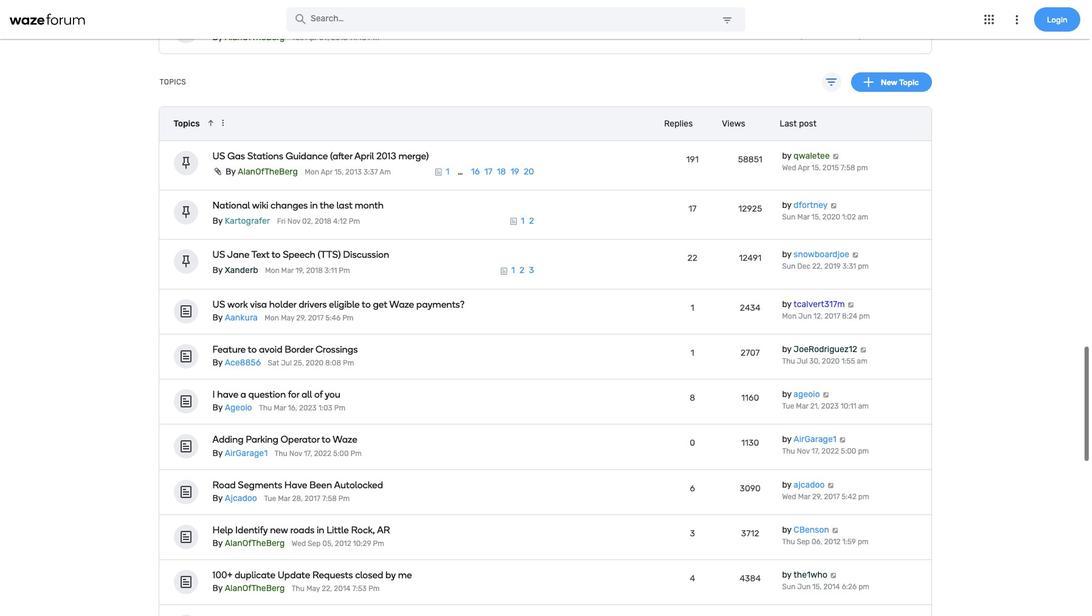 Task type: locate. For each thing, give the bounding box(es) containing it.
apr inside 8284 tue apr 09, 2013 11:43 pm
[[796, 35, 808, 44]]

wed down help identify new roads in little rock, ar
[[292, 543, 306, 552]]

2020 down joerodriguez12
[[822, 361, 840, 369]]

0 vertical spatial waze
[[390, 302, 414, 314]]

2014 left 6:26
[[824, 586, 840, 595]]

11:43
[[840, 35, 857, 44], [350, 37, 367, 46]]

1 vertical spatial 1 link
[[521, 220, 525, 230]]

us work visa holder drivers eligible to get waze payments? link
[[213, 302, 578, 314]]

19 link
[[511, 170, 519, 181]]

0 horizontal spatial by ajcadoo
[[213, 497, 257, 507]]

30,
[[810, 361, 821, 369]]

1
[[446, 170, 450, 181], [521, 220, 525, 230], [512, 269, 515, 279], [691, 306, 695, 317], [691, 352, 695, 362]]

7:58 for 2015
[[841, 167, 856, 176]]

0 horizontal spatial by ageoio
[[213, 407, 252, 417]]

jul for 25,
[[281, 363, 292, 371]]

1 horizontal spatial 09,
[[810, 35, 820, 44]]

17 up the 22
[[689, 208, 697, 218]]

1 right doc image
[[446, 170, 450, 181]]

states
[[244, 22, 272, 33]]

2 vertical spatial us
[[213, 302, 225, 314]]

by alanoftheberg for identify
[[213, 542, 285, 552]]

0 vertical spatial ajcadoo
[[794, 483, 825, 494]]

manager
[[296, 22, 336, 33]]

by airgarage1 down the adding
[[213, 452, 268, 462]]

2023
[[822, 406, 839, 414], [299, 408, 317, 416]]

by down the i
[[213, 407, 223, 417]]

1 vertical spatial by airgarage1
[[213, 452, 268, 462]]

4384
[[740, 577, 761, 588]]

1 vertical spatial doc image
[[500, 271, 509, 279]]

to
[[272, 253, 281, 264], [362, 302, 371, 314], [248, 347, 257, 359], [322, 438, 331, 449]]

1 link for us jane text to speech (tts) discussion
[[512, 269, 515, 279]]

1 horizontal spatial 2
[[529, 220, 534, 230]]

2 vertical spatial 1 link
[[512, 269, 515, 279]]

1 vertical spatial 2018
[[306, 270, 323, 279]]

ageoio link
[[794, 393, 820, 403], [225, 407, 252, 417]]

roads
[[290, 528, 315, 540]]

sep for thu
[[797, 541, 810, 550]]

2014 for 6:26
[[824, 586, 840, 595]]

1 horizontal spatial 22,
[[813, 266, 823, 275]]

2 link up 3 link
[[529, 220, 534, 230]]

0 vertical spatial by airgarage1
[[783, 438, 837, 449]]

waze right get
[[390, 302, 414, 314]]

sun down the by the1who
[[783, 586, 796, 595]]

09, inside 8284 tue apr 09, 2013 11:43 pm
[[810, 35, 820, 44]]

2013 inside 8284 tue apr 09, 2013 11:43 pm
[[822, 35, 838, 44]]

crossings
[[316, 347, 358, 359]]

dec
[[798, 266, 811, 275]]

by down the adding
[[213, 452, 223, 462]]

1 horizontal spatial 2022
[[822, 451, 840, 459]]

1 horizontal spatial by ageoio
[[783, 393, 820, 403]]

by down 100+
[[213, 587, 223, 597]]

1 horizontal spatial 7:58
[[841, 167, 856, 176]]

mon down guidance
[[305, 171, 319, 180]]

1 2 3
[[512, 269, 534, 279]]

2 left 3 link
[[520, 269, 525, 279]]

5:00 down 10:11
[[841, 451, 857, 459]]

2023 for 1:03
[[299, 408, 317, 416]]

pm inside 8284 tue apr 09, 2013 11:43 pm
[[859, 35, 870, 44]]

operator
[[281, 438, 320, 449]]

alanoftheberg link down the states at the top left
[[225, 36, 285, 46]]

go to last post image for help identify new roads in little rock, ar
[[832, 531, 840, 537]]

1 vertical spatial 2 link
[[520, 269, 525, 279]]

by alanoftheberg down the states at the top left
[[213, 36, 285, 46]]

by alanoftheberg down duplicate
[[213, 587, 285, 597]]

alanoftheberg link for identify
[[225, 542, 285, 552]]

am right 1:55
[[857, 361, 868, 369]]

0 vertical spatial ageoio
[[794, 393, 820, 403]]

replies
[[665, 122, 693, 132]]

feature to avoid border crossings
[[213, 347, 358, 359]]

0 vertical spatial in
[[310, 203, 318, 215]]

0 vertical spatial topics
[[160, 82, 186, 90]]

sep for wed
[[308, 543, 321, 552]]

100+ duplicate update requests closed by me link
[[213, 573, 578, 585]]

paperclip image
[[213, 171, 224, 179]]

1 horizontal spatial 2014
[[824, 586, 840, 595]]

thu down update
[[292, 588, 305, 597]]

have
[[285, 483, 307, 494]]

2 for 1 2
[[529, 220, 534, 230]]

3 link
[[529, 269, 534, 279]]

0 down 8 at right
[[690, 442, 696, 452]]

by down feature
[[213, 361, 223, 372]]

3:37
[[364, 171, 378, 180]]

by xanderb
[[213, 269, 258, 279]]

25,
[[294, 363, 304, 371]]

2 vertical spatial sun
[[783, 586, 796, 595]]

jul left 25,
[[281, 363, 292, 371]]

wed mar 29, 2017 5:42 pm
[[783, 496, 870, 505]]

16
[[471, 170, 480, 181]]

1 horizontal spatial 3
[[690, 532, 695, 542]]

arrow down image
[[206, 122, 216, 131]]

alanoftheberg down the states at the top left
[[225, 36, 285, 46]]

0 horizontal spatial 3
[[529, 269, 534, 279]]

0 vertical spatial ajcadoo link
[[794, 483, 825, 494]]

1 up 1 2 3
[[521, 220, 525, 230]]

22, down requests
[[322, 588, 332, 597]]

mar for 19,
[[281, 270, 294, 279]]

am for national wiki changes in the last month
[[858, 217, 869, 225]]

doc image for national wiki changes in the last month
[[510, 221, 518, 230]]

apr for wed apr 15, 2015 7:58 pm
[[798, 167, 810, 176]]

by alanoftheberg down identify
[[213, 542, 285, 552]]

alanoftheberg down duplicate
[[225, 587, 285, 597]]

cbenson
[[794, 528, 830, 539]]

12925
[[739, 208, 763, 218]]

apr down 'us gas stations guidance (after april 2013 merge)' in the left top of the page
[[321, 171, 333, 180]]

jun left 12,
[[799, 316, 812, 324]]

1 vertical spatial ageoio
[[225, 407, 252, 417]]

15, down dfortney
[[812, 217, 821, 225]]

nov down the tue mar 21, 2023 10:11 am at the bottom right of the page
[[797, 451, 810, 459]]

mon down holder
[[265, 317, 279, 326]]

1 horizontal spatial 1 link
[[512, 269, 515, 279]]

0 horizontal spatial 2
[[520, 269, 525, 279]]

1 vertical spatial 2
[[520, 269, 525, 279]]

by right the 1160 on the right bottom of page
[[783, 393, 792, 403]]

0 vertical spatial 2
[[529, 220, 534, 230]]

2 link for national wiki changes in the last month
[[529, 220, 534, 230]]

mon for mon apr 15, 2013 3:37 am
[[305, 171, 319, 180]]

go to last post image up sun mar 15, 2020 1:02 am
[[830, 206, 838, 212]]

ajcadoo link
[[794, 483, 825, 494], [225, 497, 257, 507]]

been
[[310, 483, 332, 494]]

0 horizontal spatial 17
[[485, 170, 493, 181]]

1 link left 3 link
[[512, 269, 515, 279]]

18
[[497, 170, 506, 181]]

1 vertical spatial by ajcadoo
[[213, 497, 257, 507]]

mar left 28,
[[278, 498, 291, 507]]

by ageoio up 21,
[[783, 393, 820, 403]]

alanoftheberg for identify
[[225, 542, 285, 552]]

1 vertical spatial jun
[[798, 586, 811, 595]]

3 up "4"
[[690, 532, 695, 542]]

19
[[511, 170, 519, 181]]

1 link up 1 2 3
[[521, 220, 525, 230]]

1 vertical spatial airgarage1 link
[[225, 452, 268, 462]]

1 horizontal spatial jul
[[797, 361, 808, 369]]

1 horizontal spatial 17
[[689, 208, 697, 218]]

17 right 16 link
[[485, 170, 493, 181]]

tue apr 09, 2013 11:43 pm
[[292, 37, 380, 46]]

11:43 inside 8284 tue apr 09, 2013 11:43 pm
[[840, 35, 857, 44]]

by ajcadoo
[[783, 483, 825, 494], [213, 497, 257, 507]]

nov for by airgarage1
[[289, 453, 302, 461]]

1 horizontal spatial 2012
[[825, 541, 841, 550]]

airgarage1 down parking
[[225, 452, 268, 462]]

1 horizontal spatial 11:43
[[840, 35, 857, 44]]

go to last post image for us jane text to speech (tts) discussion
[[852, 256, 860, 262]]

sun mar 15, 2020 1:02 am
[[783, 217, 869, 225]]

22,
[[813, 266, 823, 275], [322, 588, 332, 597]]

20
[[524, 170, 534, 181]]

2 up 3 link
[[529, 220, 534, 230]]

ajcadoo up wed mar 29, 2017 5:42 pm
[[794, 483, 825, 494]]

28,
[[292, 498, 303, 507]]

2015
[[823, 167, 839, 176]]

8:24
[[843, 316, 858, 324]]

2023 right 21,
[[822, 406, 839, 414]]

1 horizontal spatial thu nov 17, 2022 5:00 pm
[[783, 451, 869, 459]]

2014 for 7:53
[[334, 588, 351, 597]]

0 vertical spatial 22,
[[813, 266, 823, 275]]

3 sun from the top
[[783, 586, 796, 595]]

go to last post image up "8:24"
[[847, 305, 855, 311]]

17, down the operator at bottom left
[[304, 453, 312, 461]]

2018 for speech
[[306, 270, 323, 279]]

2012 right 06,
[[825, 541, 841, 550]]

1 vertical spatial 0
[[690, 442, 696, 452]]

1 horizontal spatial 2023
[[822, 406, 839, 414]]

1:59
[[843, 541, 856, 550]]

0 vertical spatial 7:58
[[841, 167, 856, 176]]

by cbenson
[[783, 528, 830, 539]]

to left get
[[362, 302, 371, 314]]

0 vertical spatial 1 link
[[446, 170, 450, 181]]

doc image for us jane text to speech (tts) discussion
[[500, 271, 509, 279]]

thu down adding parking operator to waze on the bottom left
[[275, 453, 288, 461]]

by left cbenson
[[783, 528, 792, 539]]

go to last post image up the tue mar 21, 2023 10:11 am at the bottom right of the page
[[823, 395, 830, 402]]

by joerodriguez12
[[783, 348, 858, 358]]

airgarage1 link down 21,
[[794, 438, 837, 449]]

us gas stations guidance (after april 2013 merge)
[[213, 154, 429, 166]]

alanoftheberg for states
[[225, 36, 285, 46]]

sun for national wiki changes in the last month
[[783, 217, 796, 225]]

by left qwaletee link in the top of the page
[[783, 155, 792, 165]]

2014
[[824, 586, 840, 595], [334, 588, 351, 597]]

15, for national wiki changes in the last month
[[812, 217, 821, 225]]

drivers
[[299, 302, 327, 314]]

mon jun 12, 2017 8:24 pm
[[783, 316, 870, 324]]

alanoftheberg link for states
[[225, 36, 285, 46]]

1 horizontal spatial 29,
[[813, 496, 823, 505]]

a
[[241, 393, 246, 404]]

0 vertical spatial sun
[[783, 217, 796, 225]]

you
[[325, 393, 341, 404]]

1 vertical spatial 29,
[[813, 496, 823, 505]]

1 link
[[446, 170, 450, 181], [521, 220, 525, 230], [512, 269, 515, 279]]

thu down question
[[259, 408, 272, 416]]

0 horizontal spatial 2023
[[299, 408, 317, 416]]

go to last post image up sun jun 15, 2014 6:26 pm
[[830, 576, 838, 582]]

fri
[[277, 221, 286, 229]]

1 vertical spatial us
[[213, 253, 225, 264]]

alanoftheberg link down duplicate
[[225, 587, 285, 597]]

1 vertical spatial wed
[[783, 496, 797, 505]]

16 link
[[471, 170, 480, 181]]

tue right 8284
[[783, 35, 795, 44]]

2 sun from the top
[[783, 266, 796, 275]]

2020 left '1:02'
[[823, 217, 841, 225]]

0 horizontal spatial sep
[[308, 543, 321, 552]]

alanoftheberg down identify
[[225, 542, 285, 552]]

go to last post image for adding parking operator to waze
[[839, 441, 847, 447]]

2014 down requests
[[334, 588, 351, 597]]

us
[[213, 154, 225, 166], [213, 253, 225, 264], [213, 302, 225, 314]]

0 vertical spatial us
[[213, 154, 225, 166]]

2017 right 12,
[[825, 316, 841, 324]]

1 horizontal spatial airgarage1
[[794, 438, 837, 449]]

3 us from the top
[[213, 302, 225, 314]]

0 horizontal spatial airgarage1
[[225, 452, 268, 462]]

1 us from the top
[[213, 154, 225, 166]]

(after
[[330, 154, 353, 166]]

sun for 100+ duplicate update requests closed by me
[[783, 586, 796, 595]]

1 sun from the top
[[783, 217, 796, 225]]

0 vertical spatial 17
[[485, 170, 493, 181]]

work
[[227, 302, 248, 314]]

0 horizontal spatial may
[[281, 317, 295, 326]]

3090
[[740, 487, 761, 497]]

ajcadoo down road
[[225, 497, 257, 507]]

go to last post image
[[832, 157, 840, 163], [847, 305, 855, 311], [830, 576, 838, 582]]

0 vertical spatial go to last post image
[[832, 157, 840, 163]]

by ageoio
[[783, 393, 820, 403], [213, 407, 252, 417]]

7:58 for 2017
[[322, 498, 337, 507]]

go to last post image up the 2015
[[832, 157, 840, 163]]

parking
[[246, 438, 279, 449]]

all
[[302, 393, 312, 404]]

1 vertical spatial waze
[[333, 438, 358, 449]]

apr for tue apr 09, 2013 11:43 pm
[[306, 37, 317, 46]]

may for holder
[[281, 317, 295, 326]]

last
[[337, 203, 353, 215]]

tue down segments
[[264, 498, 276, 507]]

mar left 16,
[[274, 408, 286, 416]]

us for us work visa holder drivers eligible to get waze payments?
[[213, 302, 225, 314]]

2022 up wed mar 29, 2017 5:42 pm
[[822, 451, 840, 459]]

7:58 down been
[[322, 498, 337, 507]]

may down holder
[[281, 317, 295, 326]]

dfortney link
[[794, 204, 828, 214]]

0 vertical spatial by ajcadoo
[[783, 483, 825, 494]]

mon
[[305, 171, 319, 180], [265, 270, 280, 279], [783, 316, 797, 324], [265, 317, 279, 326]]

0 vertical spatial 29,
[[296, 317, 306, 326]]

1 vertical spatial by ageoio
[[213, 407, 252, 417]]

29, for mar
[[813, 496, 823, 505]]

by alanoftheberg for states
[[213, 36, 285, 46]]

0 horizontal spatial jul
[[281, 363, 292, 371]]

changes
[[271, 203, 308, 215]]

1 horizontal spatial by airgarage1
[[783, 438, 837, 449]]

0 vertical spatial 2 link
[[529, 220, 534, 230]]

border
[[285, 347, 313, 359]]

29, down drivers at the left of page
[[296, 317, 306, 326]]

0 horizontal spatial 29,
[[296, 317, 306, 326]]

0 vertical spatial 0
[[690, 26, 696, 36]]

0 vertical spatial 3
[[529, 269, 534, 279]]

2020 for national wiki changes in the last month
[[823, 217, 841, 225]]

0 horizontal spatial 7:58
[[322, 498, 337, 507]]

tcalvert317m link
[[794, 303, 845, 313]]

by alanoftheberg
[[213, 36, 285, 46], [226, 170, 298, 181], [213, 542, 285, 552], [213, 587, 285, 597]]

us left work
[[213, 302, 225, 314]]

2 0 from the top
[[690, 442, 696, 452]]

by ageoio down 'have'
[[213, 407, 252, 417]]

0 horizontal spatial 2014
[[334, 588, 351, 597]]

am right 10:11
[[859, 406, 869, 414]]

1 vertical spatial 7:58
[[322, 498, 337, 507]]

22, for 2014
[[322, 588, 332, 597]]

jun down the by the1who
[[798, 586, 811, 595]]

thu down by cbenson
[[783, 541, 795, 550]]

ajcadoo link up wed mar 29, 2017 5:42 pm
[[794, 483, 825, 494]]

alanoftheberg for duplicate
[[225, 587, 285, 597]]

i have a question for all of you
[[213, 393, 341, 404]]

ageoio link up 21,
[[794, 393, 820, 403]]

1 vertical spatial 22,
[[322, 588, 332, 597]]

stations
[[247, 154, 284, 166]]

mon for mon jun 12, 2017 8:24 pm
[[783, 316, 797, 324]]

17, down 21,
[[812, 451, 820, 459]]

2 us from the top
[[213, 253, 225, 264]]

wed down by qwaletee
[[783, 167, 797, 176]]

1 horizontal spatial ageoio
[[794, 393, 820, 403]]

0 horizontal spatial 2 link
[[520, 269, 525, 279]]

tue mar 21, 2023 10:11 am
[[783, 406, 869, 414]]

3 down 1 2
[[529, 269, 534, 279]]

waze right the operator at bottom left
[[333, 438, 358, 449]]

duplicate
[[235, 573, 276, 585]]

2012 for 10:29
[[335, 543, 351, 552]]

in up 05,
[[317, 528, 325, 540]]

0 vertical spatial doc image
[[510, 221, 518, 230]]

1 horizontal spatial by ajcadoo
[[783, 483, 825, 494]]

ageoio down a
[[225, 407, 252, 417]]

7:58 right the 2015
[[841, 167, 856, 176]]

mon for mon mar 19, 2018 3:11 pm
[[265, 270, 280, 279]]

0 horizontal spatial 09,
[[319, 37, 330, 46]]

2022 down the operator at bottom left
[[314, 453, 332, 461]]

go to last post image
[[830, 206, 838, 212], [852, 256, 860, 262], [860, 350, 868, 356], [823, 395, 830, 402], [839, 441, 847, 447], [827, 486, 835, 492], [832, 531, 840, 537]]

go to last post image for national wiki changes in the last month
[[830, 206, 838, 212]]

little
[[327, 528, 349, 540]]

pm
[[859, 35, 870, 44], [368, 37, 380, 46], [857, 167, 868, 176], [349, 221, 360, 229], [858, 266, 869, 275], [339, 270, 350, 279], [860, 316, 870, 324], [343, 317, 354, 326], [343, 363, 354, 371], [334, 408, 346, 416], [859, 451, 869, 459], [351, 453, 362, 461], [859, 496, 870, 505], [339, 498, 350, 507], [858, 541, 869, 550], [373, 543, 384, 552], [859, 586, 870, 595], [369, 588, 380, 597]]

by ajcadoo down road
[[213, 497, 257, 507]]

apr down manager
[[306, 37, 317, 46]]

8284
[[740, 26, 761, 36]]

ace8856 link
[[225, 361, 261, 372]]

5:46
[[326, 317, 341, 326]]

0 vertical spatial ageoio link
[[794, 393, 820, 403]]

nov right fri
[[288, 221, 301, 229]]

2017 for 7:58
[[305, 498, 321, 507]]

0 horizontal spatial 11:43
[[350, 37, 367, 46]]

by alanoftheberg down "stations"
[[226, 170, 298, 181]]

ageoio up 21,
[[794, 393, 820, 403]]

22, for 2019
[[813, 266, 823, 275]]

0 vertical spatial wed
[[783, 167, 797, 176]]

1 horizontal spatial waze
[[390, 302, 414, 314]]

0 vertical spatial airgarage1 link
[[794, 438, 837, 449]]

alanoftheberg link for duplicate
[[225, 587, 285, 597]]

191
[[687, 158, 699, 169]]

question
[[249, 393, 286, 404]]

thu nov 17, 2022 5:00 pm down the tue mar 21, 2023 10:11 am at the bottom right of the page
[[783, 451, 869, 459]]

16 17 18 19 20
[[471, 170, 534, 181]]

mar left 21,
[[796, 406, 809, 414]]

doc image
[[510, 221, 518, 230], [500, 271, 509, 279]]

09,
[[810, 35, 820, 44], [319, 37, 330, 46]]

us up paperclip 'icon'
[[213, 154, 225, 166]]

sat
[[268, 363, 279, 371]]

1 0 from the top
[[690, 26, 696, 36]]

1 horizontal spatial 2 link
[[529, 220, 534, 230]]



Task type: describe. For each thing, give the bounding box(es) containing it.
aankura
[[225, 316, 258, 327]]

text
[[252, 253, 270, 264]]

tue for tue mar 28, 2017 7:58 pm
[[264, 498, 276, 507]]

0 for adding parking operator to waze
[[690, 442, 696, 452]]

by dfortney
[[783, 204, 828, 214]]

2 vertical spatial wed
[[292, 543, 306, 552]]

0 horizontal spatial airgarage1 link
[[225, 452, 268, 462]]

gas
[[227, 154, 245, 166]]

thu left 30,
[[783, 361, 795, 369]]

us work visa holder drivers eligible to get waze payments?
[[213, 302, 465, 314]]

10:29
[[353, 543, 371, 552]]

help
[[213, 528, 233, 540]]

us for us gas stations guidance (after april 2013 merge)
[[213, 154, 225, 166]]

by down "help"
[[213, 542, 223, 552]]

0 for united states area manager application
[[690, 26, 696, 36]]

mar for 28,
[[278, 498, 291, 507]]

thu may 22, 2014 7:53 pm
[[292, 588, 380, 597]]

1:02
[[843, 217, 856, 225]]

2020 right 25,
[[306, 363, 324, 371]]

15, for 100+ duplicate update requests closed by me
[[813, 586, 822, 595]]

4
[[690, 577, 695, 588]]

1 horizontal spatial 5:00
[[841, 451, 857, 459]]

go to last post image for get
[[847, 305, 855, 311]]

help identify new roads in little rock, ar
[[213, 528, 390, 540]]

to right the operator at bottom left
[[322, 438, 331, 449]]

6:26
[[842, 586, 857, 595]]

by kartografer
[[213, 220, 270, 230]]

1 vertical spatial 3
[[690, 532, 695, 542]]

merge)
[[399, 154, 429, 166]]

1 vertical spatial ageoio link
[[225, 407, 252, 417]]

1 vertical spatial ajcadoo link
[[225, 497, 257, 507]]

alanoftheberg link down "stations"
[[238, 170, 298, 181]]

snowboardjoe link
[[794, 253, 850, 264]]

…
[[458, 170, 463, 181]]

by down national
[[213, 220, 223, 230]]

1 up 8 at right
[[691, 352, 695, 362]]

mon mar 19, 2018 3:11 pm
[[265, 270, 350, 279]]

for
[[288, 393, 300, 404]]

tue for tue mar 21, 2023 10:11 am
[[783, 406, 795, 414]]

by left "me"
[[386, 573, 396, 585]]

payments?
[[417, 302, 465, 314]]

0 vertical spatial by ageoio
[[783, 393, 820, 403]]

wed for road segments have been autolocked
[[783, 496, 797, 505]]

to up ace8856 "link"
[[248, 347, 257, 359]]

by tcalvert317m
[[783, 303, 845, 313]]

2012 for 1:59
[[825, 541, 841, 550]]

national wiki changes in the last month link
[[213, 203, 578, 215]]

2017 for 8:24
[[825, 316, 841, 324]]

0 horizontal spatial ajcadoo
[[225, 497, 257, 507]]

jun for 100+ duplicate update requests closed by me
[[798, 586, 811, 595]]

the1who link
[[794, 574, 828, 584]]

qwaletee
[[794, 155, 830, 165]]

us for us jane text to speech (tts) discussion
[[213, 253, 225, 264]]

2017 for 5:46
[[308, 317, 324, 326]]

0 horizontal spatial thu nov 17, 2022 5:00 pm
[[275, 453, 362, 461]]

am for feature to avoid border crossings
[[857, 361, 868, 369]]

united
[[213, 22, 242, 33]]

100+
[[213, 573, 233, 585]]

eligible
[[329, 302, 360, 314]]

2018 for the
[[315, 221, 332, 229]]

wed for us gas stations guidance (after april 2013 merge)
[[783, 167, 797, 176]]

1 link for us gas stations guidance (after april 2013 merge)
[[446, 170, 450, 181]]

mon may 29, 2017 5:46 pm
[[265, 317, 354, 326]]

by right the 1130
[[783, 438, 792, 449]]

22
[[688, 257, 698, 267]]

3712
[[742, 532, 760, 542]]

to right the text
[[272, 253, 281, 264]]

holder
[[269, 302, 297, 314]]

6
[[690, 487, 695, 497]]

update
[[278, 573, 310, 585]]

10:11
[[841, 406, 857, 414]]

0 horizontal spatial 2022
[[314, 453, 332, 461]]

sun for us jane text to speech (tts) discussion
[[783, 266, 796, 275]]

thu right the 1130
[[783, 451, 795, 459]]

identify
[[235, 528, 268, 540]]

2023 for 10:11
[[822, 406, 839, 414]]

go to last post image for merge)
[[832, 157, 840, 163]]

avoid
[[259, 347, 283, 359]]

by left aankura
[[213, 316, 223, 327]]

qwaletee link
[[794, 155, 830, 165]]

segments
[[238, 483, 282, 494]]

the
[[320, 203, 334, 215]]

by ace8856
[[213, 361, 261, 372]]

by left xanderb link
[[213, 269, 223, 279]]

apr for mon apr 15, 2013 3:37 am
[[321, 171, 333, 180]]

am right '3:37'
[[380, 171, 391, 180]]

0 horizontal spatial waze
[[333, 438, 358, 449]]

1 horizontal spatial airgarage1 link
[[794, 438, 837, 449]]

dot menu image
[[218, 122, 228, 131]]

have
[[217, 393, 238, 404]]

15, down (after on the left of the page
[[335, 171, 344, 180]]

jul for 30,
[[797, 361, 808, 369]]

0 vertical spatial airgarage1
[[794, 438, 837, 449]]

feature
[[213, 347, 246, 359]]

am for i have a question for all of you
[[859, 406, 869, 414]]

thu jul 30, 2020 1:55 am
[[783, 361, 868, 369]]

2017 for 5:42
[[824, 496, 840, 505]]

tue inside 8284 tue apr 09, 2013 11:43 pm
[[783, 35, 795, 44]]

0 horizontal spatial 5:00
[[333, 453, 349, 461]]

may for requests
[[307, 588, 320, 597]]

by left "snowboardjoe" link
[[783, 253, 792, 264]]

mar for 29,
[[798, 496, 811, 505]]

1 left 3 link
[[512, 269, 515, 279]]

1:03
[[319, 408, 333, 416]]

rock,
[[351, 528, 375, 540]]

tue for tue apr 09, 2013 11:43 pm
[[292, 37, 304, 46]]

united states area manager application link
[[213, 22, 578, 33]]

by left the1who 'link'
[[783, 574, 792, 584]]

mar for 21,
[[796, 406, 809, 414]]

mar for 16,
[[274, 408, 286, 416]]

mon apr 15, 2013 3:37 am
[[305, 171, 391, 180]]

2 vertical spatial go to last post image
[[830, 576, 838, 582]]

fri nov 02, 2018 4:12 pm
[[277, 221, 360, 229]]

adding
[[213, 438, 244, 449]]

by the1who
[[783, 574, 828, 584]]

by right 2707
[[783, 348, 792, 358]]

alanoftheberg down "stations"
[[238, 170, 298, 181]]

8:08
[[325, 363, 341, 371]]

2 link for us jane text to speech (tts) discussion
[[520, 269, 525, 279]]

doc image
[[435, 172, 443, 180]]

mon for mon may 29, 2017 5:46 pm
[[265, 317, 279, 326]]

go to last post image for road segments have been autolocked
[[827, 486, 835, 492]]

by down united
[[213, 36, 223, 46]]

5:42
[[842, 496, 857, 505]]

16,
[[288, 408, 297, 416]]

4:12
[[333, 221, 347, 229]]

7:53
[[352, 588, 367, 597]]

kartografer
[[225, 220, 270, 230]]

closed
[[355, 573, 383, 585]]

0 horizontal spatial 17,
[[304, 453, 312, 461]]

sun dec 22, 2019 3:31 pm
[[783, 266, 869, 275]]

go to last post image for feature to avoid border crossings
[[860, 350, 868, 356]]

me
[[398, 573, 412, 585]]

29, for may
[[296, 317, 306, 326]]

wed sep 05, 2012 10:29 pm
[[292, 543, 384, 552]]

1160
[[742, 397, 760, 407]]

i have a question for all of you link
[[213, 393, 578, 404]]

0 horizontal spatial by airgarage1
[[213, 452, 268, 462]]

the1who
[[794, 574, 828, 584]]

19,
[[296, 270, 304, 279]]

0 horizontal spatial ageoio
[[225, 407, 252, 417]]

1 horizontal spatial ajcadoo link
[[794, 483, 825, 494]]

sat jul 25, 2020 8:08 pm
[[268, 363, 354, 371]]

by left dfortney
[[783, 204, 792, 214]]

100+ duplicate update requests closed by me
[[213, 573, 412, 585]]

1 horizontal spatial ageoio link
[[794, 393, 820, 403]]

tue mar 28, 2017 7:58 pm
[[264, 498, 350, 507]]

jane
[[227, 253, 250, 264]]

mar for 15,
[[798, 217, 810, 225]]

1 vertical spatial 17
[[689, 208, 697, 218]]

us gas stations guidance (after april 2013 merge) link
[[213, 154, 578, 166]]

by right "3090"
[[783, 483, 792, 494]]

go to last post image for i have a question for all of you
[[823, 395, 830, 402]]

discussion
[[343, 253, 389, 264]]

1 vertical spatial in
[[317, 528, 325, 540]]

3:11
[[325, 270, 337, 279]]

1 link for national wiki changes in the last month
[[521, 220, 525, 230]]

requests
[[313, 573, 353, 585]]

15, for us gas stations guidance (after april 2013 merge)
[[812, 167, 821, 176]]

21,
[[811, 406, 820, 414]]

18 link
[[497, 170, 506, 181]]

2 for 1 2 3
[[520, 269, 525, 279]]

snowboardjoe
[[794, 253, 850, 264]]

1130
[[742, 442, 760, 452]]

1 horizontal spatial 17,
[[812, 451, 820, 459]]

nov for by kartografer
[[288, 221, 301, 229]]

1 down the 22
[[691, 306, 695, 317]]

by alanoftheberg for duplicate
[[213, 587, 285, 597]]

of
[[314, 393, 323, 404]]

1 vertical spatial topics
[[174, 122, 200, 132]]

by left tcalvert317m link
[[783, 303, 792, 313]]

by down road
[[213, 497, 223, 507]]

2020 for feature to avoid border crossings
[[822, 361, 840, 369]]

jun for us work visa holder drivers eligible to get waze payments?
[[799, 316, 812, 324]]

by right paperclip 'icon'
[[226, 170, 236, 181]]



Task type: vqa. For each thing, say whether or not it's contained in the screenshot.
the 2023 associated with 1:03
yes



